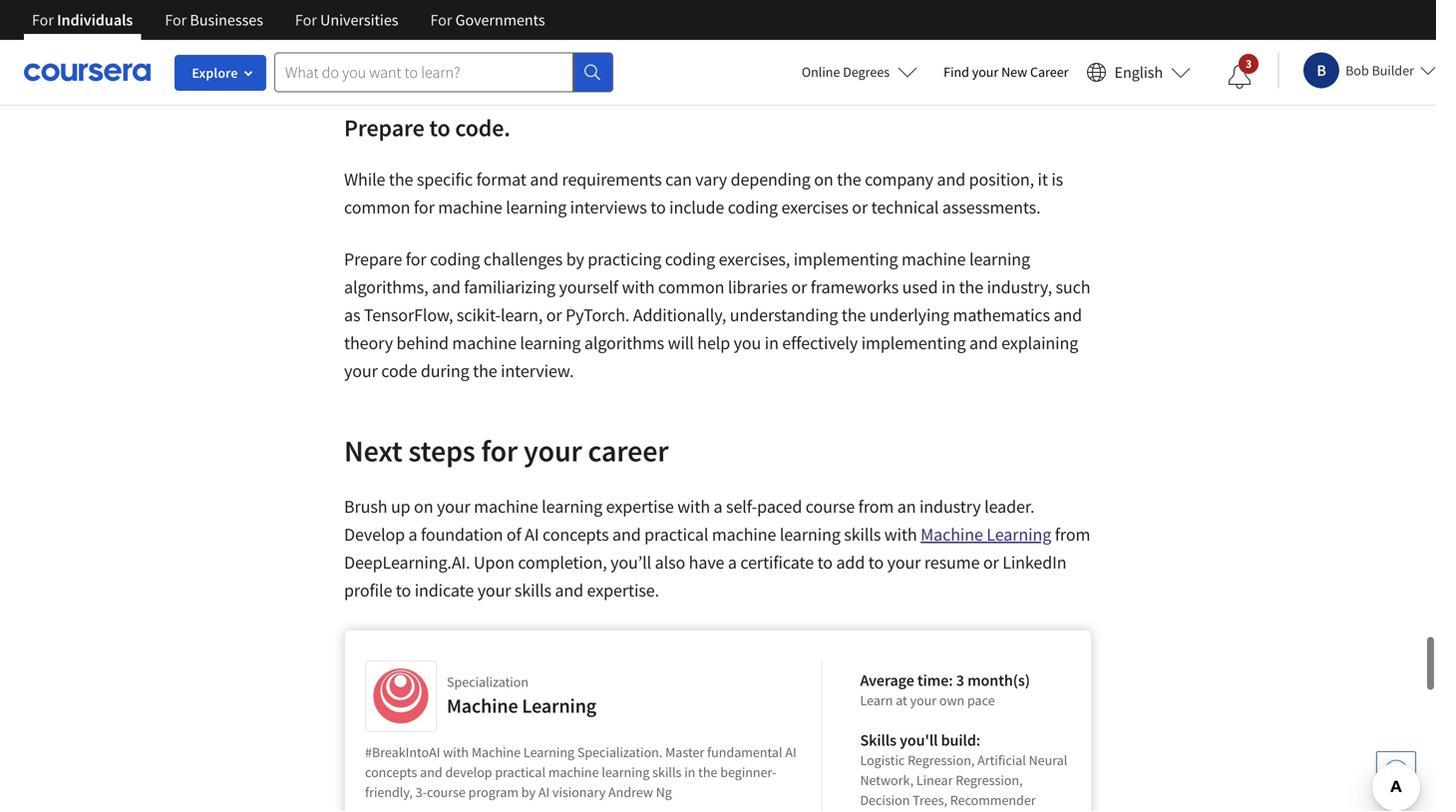 Task type: describe. For each thing, give the bounding box(es) containing it.
the up mathematics
[[959, 276, 984, 298]]

common for libraries
[[658, 276, 725, 298]]

your inside brush up on your machine learning expertise with a self-paced course from an industry leader. develop a foundation of ai concepts and practical machine learning skills with
[[437, 495, 471, 518]]

learn
[[860, 691, 893, 709]]

you'll
[[611, 551, 652, 573]]

insider's
[[479, 12, 541, 35]]

visionary
[[553, 783, 606, 801]]

effectively
[[782, 331, 858, 354]]

on inside while the specific format and requirements can vary depending on the company and position, it is common for machine learning interviews to include coding exercises or technical assessments.
[[814, 168, 834, 190]]

machine up foundation
[[474, 495, 538, 518]]

0 horizontal spatial industry
[[720, 12, 782, 35]]

and inside brush up on your machine learning expertise with a self-paced course from an industry leader. develop a foundation of ai concepts and practical machine learning skills with
[[613, 523, 641, 545]]

prepare for prepare to code.
[[344, 112, 425, 142]]

completion,
[[518, 551, 607, 573]]

from deeplearning.ai. upon completion, you'll also have a certificate to add to your resume or linkedin profile to indicate your skills and expertise.
[[344, 523, 1091, 601]]

industry inside brush up on your machine learning expertise with a self-paced course from an industry leader. develop a foundation of ai concepts and practical machine learning skills with
[[920, 495, 981, 518]]

foundation
[[421, 523, 503, 545]]

find your new career
[[944, 63, 1069, 81]]

concepts inside brush up on your machine learning expertise with a self-paced course from an industry leader. develop a foundation of ai concepts and practical machine learning skills with
[[543, 523, 609, 545]]

exercises,
[[719, 248, 790, 270]]

read
[[436, 40, 470, 63]]

skills inside brush up on your machine learning expertise with a self-paced course from an industry leader. develop a foundation of ai concepts and practical machine learning skills with
[[844, 523, 881, 545]]

algorithms,
[[344, 276, 429, 298]]

1 horizontal spatial on
[[610, 40, 629, 63]]

your inside prepare for coding challenges by practicing coding exercises, implementing machine learning algorithms, and familiarizing yourself with common libraries or frameworks used in the industry, such as tensorflow, scikit-learn, or pytorch. additionally, understanding the underlying mathematics and theory behind machine learning algorithms will help you in effectively implementing and explaining your code during the interview.
[[344, 359, 378, 382]]

interview
[[344, 40, 414, 63]]

friendly,
[[365, 783, 413, 801]]

1 horizontal spatial a
[[714, 495, 723, 518]]

average time: 3 month(s) learn at your own pace
[[860, 670, 1030, 709]]

at
[[896, 691, 908, 709]]

learning inside #breakintoai with machine learning specialization. master fundamental ai concepts and develop practical machine learning skills in the beginner- friendly, 3-course program by ai visionary andrew ng
[[524, 743, 575, 761]]

from inside from deeplearning.ai. upon completion, you'll also have a certificate to add to your resume or linkedin profile to indicate your skills and expertise.
[[1055, 523, 1091, 545]]

deeplearning.ai.
[[344, 551, 470, 573]]

explore
[[192, 64, 238, 82]]

with left self-
[[678, 495, 710, 518]]

course inside #breakintoai with machine learning specialization. master fundamental ai concepts and develop practical machine learning skills in the beginner- friendly, 3-course program by ai visionary andrew ng
[[427, 783, 466, 801]]

develop
[[344, 523, 405, 545]]

online
[[802, 63, 840, 81]]

position,
[[969, 168, 1035, 190]]

and inside #breakintoai with machine learning specialization. master fundamental ai concepts and develop practical machine learning skills in the beginner- friendly, 3-course program by ai visionary andrew ng
[[420, 763, 443, 781]]

format
[[476, 168, 527, 190]]

familiarizing
[[464, 276, 556, 298]]

to down deeplearning.ai.
[[396, 579, 411, 601]]

mathematics
[[953, 304, 1050, 326]]

fundamental
[[707, 743, 783, 761]]

it
[[1038, 168, 1048, 190]]

skills inside from deeplearning.ai. upon completion, you'll also have a certificate to add to your resume or linkedin profile to indicate your skills and expertise.
[[515, 579, 552, 601]]

will
[[668, 331, 694, 354]]

employee
[[473, 40, 547, 63]]

skills inside #breakintoai with machine learning specialization. master fundamental ai concepts and develop practical machine learning skills in the beginner- friendly, 3-course program by ai visionary andrew ng
[[653, 763, 682, 781]]

1 vertical spatial in
[[765, 331, 779, 354]]

frameworks
[[811, 276, 899, 298]]

bob builder
[[1346, 61, 1415, 79]]

company inside while the specific format and requirements can vary depending on the company and position, it is common for machine learning interviews to include coding exercises or technical assessments.
[[865, 168, 934, 190]]

your inside average time: 3 month(s) learn at your own pace
[[910, 691, 937, 709]]

machine learning
[[921, 523, 1052, 545]]

informal
[[905, 12, 968, 35]]

requirements
[[562, 168, 662, 190]]

practicing
[[588, 248, 662, 270]]

to left get
[[411, 12, 427, 35]]

for governments
[[430, 10, 545, 30]]

theory
[[344, 331, 393, 354]]

or inside while the specific format and requirements can vary depending on the company and position, it is common for machine learning interviews to include coding exercises or technical assessments.
[[852, 196, 868, 218]]

steps
[[409, 432, 476, 469]]

prepare for coding challenges by practicing coding exercises, implementing machine learning algorithms, and familiarizing yourself with common libraries or frameworks used in the industry, such as tensorflow, scikit-learn, or pytorch. additionally, understanding the underlying mathematics and theory behind machine learning algorithms will help you in effectively implementing and explaining your code during the interview.
[[344, 248, 1091, 382]]

with inside #breakintoai with machine learning specialization. master fundamental ai concepts and develop practical machine learning skills in the beginner- friendly, 3-course program by ai visionary andrew ng
[[443, 743, 469, 761]]

builder
[[1372, 61, 1415, 79]]

self-
[[726, 495, 757, 518]]

machine inside #breakintoai with machine learning specialization. master fundamental ai concepts and develop practical machine learning skills in the beginner- friendly, 3-course program by ai visionary andrew ng
[[472, 743, 521, 761]]

help
[[698, 331, 730, 354]]

reviews
[[550, 40, 607, 63]]

understanding
[[730, 304, 838, 326]]

individuals
[[57, 10, 133, 30]]

program
[[469, 783, 519, 801]]

0 vertical spatial machine
[[921, 523, 983, 545]]

3-
[[416, 783, 427, 801]]

your inside find your new career link
[[972, 63, 999, 81]]

by inside #breakintoai with machine learning specialization. master fundamental ai concepts and develop practical machine learning skills in the beginner- friendly, 3-course program by ai visionary andrew ng
[[522, 783, 536, 801]]

expertise
[[606, 495, 674, 518]]

the up exercises
[[837, 168, 862, 190]]

1 horizontal spatial coding
[[665, 248, 715, 270]]

skills
[[860, 730, 897, 750]]

learning inside specialization machine learning
[[522, 693, 597, 718]]

the down the frameworks
[[842, 304, 866, 326]]

degrees
[[843, 63, 890, 81]]

for individuals
[[32, 10, 133, 30]]

linkedin
[[1003, 551, 1067, 573]]

specialization.
[[577, 743, 663, 761]]

by inside prepare for coding challenges by practicing coding exercises, implementing machine learning algorithms, and familiarizing yourself with common libraries or frameworks used in the industry, such as tensorflow, scikit-learn, or pytorch. additionally, understanding the underlying mathematics and theory behind machine learning algorithms will help you in effectively implementing and explaining your code during the interview.
[[566, 248, 584, 270]]

next
[[344, 432, 403, 469]]

learning up interview.
[[520, 331, 581, 354]]

ai inside brush up on your machine learning expertise with a self-paced course from an industry leader. develop a foundation of ai concepts and practical machine learning skills with
[[525, 523, 539, 545]]

concepts inside #breakintoai with machine learning specialization. master fundamental ai concepts and develop practical machine learning skills in the beginner- friendly, 3-course program by ai visionary andrew ng
[[365, 763, 417, 781]]

and down such
[[1054, 304, 1082, 326]]

challenges
[[484, 248, 563, 270]]

0 vertical spatial learning
[[987, 523, 1052, 545]]

3 inside dropdown button
[[1246, 56, 1252, 71]]

machine learning link
[[921, 523, 1052, 545]]

learning down paced
[[780, 523, 841, 545]]

with inside prepare for coding challenges by practicing coding exercises, implementing machine learning algorithms, and familiarizing yourself with common libraries or frameworks used in the industry, such as tensorflow, scikit-learn, or pytorch. additionally, understanding the underlying mathematics and theory behind machine learning algorithms will help you in effectively implementing and explaining your code during the interview.
[[622, 276, 655, 298]]

develop
[[445, 763, 492, 781]]

can
[[666, 168, 692, 190]]

to left add
[[818, 551, 833, 573]]

2 vertical spatial ai
[[539, 783, 550, 801]]

a inside from deeplearning.ai. upon completion, you'll also have a certificate to add to your resume or linkedin profile to indicate your skills and expertise.
[[728, 551, 737, 573]]

upon
[[474, 551, 515, 573]]

depending
[[731, 168, 811, 190]]

specific
[[417, 168, 473, 190]]

informational
[[972, 12, 1073, 35]]

coding inside while the specific format and requirements can vary depending on the company and position, it is common for machine learning interviews to include coding exercises or technical assessments.
[[728, 196, 778, 218]]

on inside brush up on your machine learning expertise with a self-paced course from an industry leader. develop a foundation of ai concepts and practical machine learning skills with
[[414, 495, 433, 518]]

skills you'll build:
[[860, 730, 981, 750]]

machine inside while the specific format and requirements can vary depending on the company and position, it is common for machine learning interviews to include coding exercises or technical assessments.
[[438, 196, 503, 218]]

learning up completion,
[[542, 495, 603, 518]]

your left career
[[524, 432, 582, 469]]

while
[[344, 168, 385, 190]]

while the specific format and requirements can vary depending on the company and position, it is common for machine learning interviews to include coding exercises or technical assessments.
[[344, 168, 1064, 218]]

career
[[588, 432, 669, 469]]

the up reviews
[[601, 12, 625, 35]]

or left read on the left top of the page
[[417, 40, 433, 63]]

such
[[1056, 276, 1091, 298]]

time:
[[918, 670, 953, 690]]

during
[[421, 359, 469, 382]]

What do you want to learn? text field
[[274, 52, 574, 92]]

to left "code."
[[429, 112, 451, 142]]

universities
[[320, 10, 399, 30]]

up
[[391, 495, 411, 518]]

to right add
[[869, 551, 884, 573]]

one way to get an insider's view of the company or industry is to conduct an informal
[[344, 12, 972, 35]]

for for individuals
[[32, 10, 54, 30]]

learn,
[[501, 304, 543, 326]]

coursera image
[[24, 56, 151, 88]]

ng
[[656, 783, 672, 801]]

way
[[378, 12, 408, 35]]

from inside brush up on your machine learning expertise with a self-paced course from an industry leader. develop a foundation of ai concepts and practical machine learning skills with
[[859, 495, 894, 518]]

governments
[[456, 10, 545, 30]]



Task type: vqa. For each thing, say whether or not it's contained in the screenshot.
Online Degrees DROPDOWN BUTTON
yes



Task type: locate. For each thing, give the bounding box(es) containing it.
1 vertical spatial practical
[[495, 763, 546, 781]]

by
[[566, 248, 584, 270], [522, 783, 536, 801]]

or up 'glassdoor.'
[[701, 12, 717, 35]]

0 vertical spatial of
[[582, 12, 597, 35]]

1 horizontal spatial common
[[658, 276, 725, 298]]

practical inside #breakintoai with machine learning specialization. master fundamental ai concepts and develop practical machine learning skills in the beginner- friendly, 3-course program by ai visionary andrew ng
[[495, 763, 546, 781]]

1 vertical spatial a
[[409, 523, 417, 545]]

2 prepare from the top
[[344, 248, 402, 270]]

machine down scikit-
[[452, 331, 517, 354]]

career
[[1031, 63, 1069, 81]]

the right during
[[473, 359, 497, 382]]

0 vertical spatial prepare
[[344, 112, 425, 142]]

get
[[430, 12, 454, 35]]

businesses
[[190, 10, 263, 30]]

0 vertical spatial in
[[942, 276, 956, 298]]

for for universities
[[295, 10, 317, 30]]

your up foundation
[[437, 495, 471, 518]]

you
[[734, 331, 761, 354]]

learning up visionary
[[524, 743, 575, 761]]

one
[[344, 12, 375, 35]]

1 vertical spatial common
[[658, 276, 725, 298]]

course inside brush up on your machine learning expertise with a self-paced course from an industry leader. develop a foundation of ai concepts and practical machine learning skills with
[[806, 495, 855, 518]]

0 vertical spatial company
[[629, 12, 697, 35]]

for
[[414, 196, 435, 218], [406, 248, 427, 270], [481, 432, 518, 469]]

used
[[902, 276, 938, 298]]

by up yourself
[[566, 248, 584, 270]]

0 vertical spatial 3
[[1246, 56, 1252, 71]]

1 horizontal spatial practical
[[645, 523, 709, 545]]

with up develop
[[443, 743, 469, 761]]

practical up "program"
[[495, 763, 546, 781]]

learning up #breakintoai with machine learning specialization. master fundamental ai concepts and develop practical machine learning skills in the beginner- friendly, 3-course program by ai visionary andrew ng
[[522, 693, 597, 718]]

1 vertical spatial prepare
[[344, 248, 402, 270]]

for universities
[[295, 10, 399, 30]]

1 vertical spatial skills
[[515, 579, 552, 601]]

2 horizontal spatial skills
[[844, 523, 881, 545]]

common down while
[[344, 196, 410, 218]]

practical inside brush up on your machine learning expertise with a self-paced course from an industry leader. develop a foundation of ai concepts and practical machine learning skills with
[[645, 523, 709, 545]]

0 vertical spatial industry
[[720, 12, 782, 35]]

include
[[670, 196, 724, 218]]

machine inside specialization machine learning
[[447, 693, 518, 718]]

indicate
[[415, 579, 474, 601]]

1 horizontal spatial 3
[[1246, 56, 1252, 71]]

for inside prepare for coding challenges by practicing coding exercises, implementing machine learning algorithms, and familiarizing yourself with common libraries or frameworks used in the industry, such as tensorflow, scikit-learn, or pytorch. additionally, understanding the underlying mathematics and theory behind machine learning algorithms will help you in effectively implementing and explaining your code during the interview.
[[406, 248, 427, 270]]

0 horizontal spatial 3
[[957, 670, 965, 690]]

deeplearning.ai image
[[371, 666, 431, 726]]

0 vertical spatial course
[[806, 495, 855, 518]]

or read employee reviews on glassdoor.
[[414, 40, 711, 63]]

find your new career link
[[934, 60, 1079, 85]]

1 horizontal spatial company
[[865, 168, 934, 190]]

average
[[860, 670, 915, 690]]

industry
[[720, 12, 782, 35], [920, 495, 981, 518]]

is right it
[[1052, 168, 1064, 190]]

machine inside #breakintoai with machine learning specialization. master fundamental ai concepts and develop practical machine learning skills in the beginner- friendly, 3-course program by ai visionary andrew ng
[[549, 763, 599, 781]]

your down upon in the left bottom of the page
[[478, 579, 511, 601]]

you'll
[[900, 730, 938, 750]]

1 vertical spatial of
[[507, 523, 521, 545]]

0 horizontal spatial on
[[414, 495, 433, 518]]

concepts up completion,
[[543, 523, 609, 545]]

1 horizontal spatial of
[[582, 12, 597, 35]]

of up upon in the left bottom of the page
[[507, 523, 521, 545]]

1 vertical spatial industry
[[920, 495, 981, 518]]

1 horizontal spatial skills
[[653, 763, 682, 781]]

None search field
[[274, 52, 614, 92]]

0 vertical spatial implementing
[[794, 248, 898, 270]]

a up deeplearning.ai.
[[409, 523, 417, 545]]

course right paced
[[806, 495, 855, 518]]

in inside #breakintoai with machine learning specialization. master fundamental ai concepts and develop practical machine learning skills in the beginner- friendly, 3-course program by ai visionary andrew ng
[[685, 763, 696, 781]]

3 for from the left
[[295, 10, 317, 30]]

for up algorithms,
[[406, 248, 427, 270]]

on right reviews
[[610, 40, 629, 63]]

and up the "you'll"
[[613, 523, 641, 545]]

and inside from deeplearning.ai. upon completion, you'll also have a certificate to add to your resume or linkedin profile to indicate your skills and expertise.
[[555, 579, 584, 601]]

and down mathematics
[[970, 331, 998, 354]]

with left machine learning link
[[885, 523, 917, 545]]

prepare up while
[[344, 112, 425, 142]]

a right the have
[[728, 551, 737, 573]]

1 horizontal spatial by
[[566, 248, 584, 270]]

0 horizontal spatial course
[[427, 783, 466, 801]]

1 vertical spatial 3
[[957, 670, 965, 690]]

your down theory
[[344, 359, 378, 382]]

0 horizontal spatial company
[[629, 12, 697, 35]]

1 vertical spatial for
[[406, 248, 427, 270]]

build:
[[941, 730, 981, 750]]

machine up used
[[902, 248, 966, 270]]

1 horizontal spatial in
[[765, 331, 779, 354]]

in down master
[[685, 763, 696, 781]]

coding up scikit-
[[430, 248, 480, 270]]

company up 'glassdoor.'
[[629, 12, 697, 35]]

prepare up algorithms,
[[344, 248, 402, 270]]

1 horizontal spatial industry
[[920, 495, 981, 518]]

ai right fundamental
[[785, 743, 797, 761]]

common inside prepare for coding challenges by practicing coding exercises, implementing machine learning algorithms, and familiarizing yourself with common libraries or frameworks used in the industry, such as tensorflow, scikit-learn, or pytorch. additionally, understanding the underlying mathematics and theory behind machine learning algorithms will help you in effectively implementing and explaining your code during the interview.
[[658, 276, 725, 298]]

skills up add
[[844, 523, 881, 545]]

0 horizontal spatial by
[[522, 783, 536, 801]]

glassdoor.
[[633, 40, 711, 63]]

0 vertical spatial for
[[414, 196, 435, 218]]

english
[[1115, 62, 1163, 82]]

profile
[[344, 579, 392, 601]]

ai left visionary
[[539, 783, 550, 801]]

1 vertical spatial ai
[[785, 743, 797, 761]]

for up read on the left top of the page
[[430, 10, 452, 30]]

specialization machine learning
[[447, 673, 597, 718]]

your left resume
[[887, 551, 921, 573]]

1 horizontal spatial course
[[806, 495, 855, 518]]

the inside #breakintoai with machine learning specialization. master fundamental ai concepts and develop practical machine learning skills in the beginner- friendly, 3-course program by ai visionary andrew ng
[[698, 763, 718, 781]]

in right the you
[[765, 331, 779, 354]]

0 horizontal spatial is
[[785, 12, 797, 35]]

own
[[940, 691, 965, 709]]

libraries
[[728, 276, 788, 298]]

month(s)
[[968, 670, 1030, 690]]

is inside while the specific format and requirements can vary depending on the company and position, it is common for machine learning interviews to include coding exercises or technical assessments.
[[1052, 168, 1064, 190]]

and right format
[[530, 168, 559, 190]]

conduct
[[819, 12, 880, 35]]

from up add
[[859, 495, 894, 518]]

course down develop
[[427, 783, 466, 801]]

your right "at"
[[910, 691, 937, 709]]

by right "program"
[[522, 783, 536, 801]]

specialization
[[447, 673, 529, 691]]

0 vertical spatial common
[[344, 196, 410, 218]]

for inside while the specific format and requirements can vary depending on the company and position, it is common for machine learning interviews to include coding exercises or technical assessments.
[[414, 196, 435, 218]]

1 vertical spatial learning
[[522, 693, 597, 718]]

0 vertical spatial concepts
[[543, 523, 609, 545]]

and up scikit-
[[432, 276, 461, 298]]

the right while
[[389, 168, 413, 190]]

expertise.
[[587, 579, 659, 601]]

implementing up the frameworks
[[794, 248, 898, 270]]

the down master
[[698, 763, 718, 781]]

0 vertical spatial on
[[610, 40, 629, 63]]

for left businesses
[[165, 10, 187, 30]]

an inside brush up on your machine learning expertise with a self-paced course from an industry leader. develop a foundation of ai concepts and practical machine learning skills with
[[898, 495, 916, 518]]

new
[[1002, 63, 1028, 81]]

machine down self-
[[712, 523, 776, 545]]

0 vertical spatial skills
[[844, 523, 881, 545]]

assessments.
[[943, 196, 1041, 218]]

machine up resume
[[921, 523, 983, 545]]

for for businesses
[[165, 10, 187, 30]]

your right find
[[972, 63, 999, 81]]

resume
[[925, 551, 980, 573]]

machine up develop
[[472, 743, 521, 761]]

0 horizontal spatial concepts
[[365, 763, 417, 781]]

learning inside #breakintoai with machine learning specialization. master fundamental ai concepts and develop practical machine learning skills in the beginner- friendly, 3-course program by ai visionary andrew ng
[[602, 763, 650, 781]]

pytorch.
[[566, 304, 630, 326]]

and up assessments.
[[937, 168, 966, 190]]

1 vertical spatial machine
[[447, 693, 518, 718]]

certificate
[[741, 551, 814, 573]]

english button
[[1079, 40, 1199, 105]]

explore button
[[175, 55, 266, 91]]

3 left b
[[1246, 56, 1252, 71]]

for right steps
[[481, 432, 518, 469]]

skills up ng
[[653, 763, 682, 781]]

2 vertical spatial for
[[481, 432, 518, 469]]

1 vertical spatial course
[[427, 783, 466, 801]]

machine down specialization
[[447, 693, 518, 718]]

implementing
[[794, 248, 898, 270], [862, 331, 966, 354]]

prepare inside prepare for coding challenges by practicing coding exercises, implementing machine learning algorithms, and familiarizing yourself with common libraries or frameworks used in the industry, such as tensorflow, scikit-learn, or pytorch. additionally, understanding the underlying mathematics and theory behind machine learning algorithms will help you in effectively implementing and explaining your code during the interview.
[[344, 248, 402, 270]]

coding down include
[[665, 248, 715, 270]]

of
[[582, 12, 597, 35], [507, 523, 521, 545]]

learning up the andrew
[[602, 763, 650, 781]]

2 vertical spatial skills
[[653, 763, 682, 781]]

1 vertical spatial implementing
[[862, 331, 966, 354]]

0 vertical spatial by
[[566, 248, 584, 270]]

2 vertical spatial machine
[[472, 743, 521, 761]]

b
[[1317, 60, 1327, 80]]

0 vertical spatial ai
[[525, 523, 539, 545]]

with down practicing
[[622, 276, 655, 298]]

0 vertical spatial from
[[859, 495, 894, 518]]

the
[[601, 12, 625, 35], [389, 168, 413, 190], [837, 168, 862, 190], [959, 276, 984, 298], [842, 304, 866, 326], [473, 359, 497, 382], [698, 763, 718, 781]]

0 vertical spatial a
[[714, 495, 723, 518]]

algorithms
[[584, 331, 665, 354]]

skills down completion,
[[515, 579, 552, 601]]

show notifications image
[[1228, 65, 1252, 89]]

0 horizontal spatial from
[[859, 495, 894, 518]]

1 for from the left
[[32, 10, 54, 30]]

prepare
[[344, 112, 425, 142], [344, 248, 402, 270]]

machine down specific on the left of page
[[438, 196, 503, 218]]

2 horizontal spatial a
[[728, 551, 737, 573]]

add
[[836, 551, 865, 573]]

0 horizontal spatial coding
[[430, 248, 480, 270]]

1 vertical spatial is
[[1052, 168, 1064, 190]]

yourself
[[559, 276, 619, 298]]

with
[[622, 276, 655, 298], [678, 495, 710, 518], [885, 523, 917, 545], [443, 743, 469, 761]]

is left conduct
[[785, 12, 797, 35]]

#breakintoai
[[365, 743, 440, 761]]

learning down leader.
[[987, 523, 1052, 545]]

0 horizontal spatial common
[[344, 196, 410, 218]]

coding down depending
[[728, 196, 778, 218]]

1 horizontal spatial concepts
[[543, 523, 609, 545]]

from
[[859, 495, 894, 518], [1055, 523, 1091, 545]]

prepare for prepare for coding challenges by practicing coding exercises, implementing machine learning algorithms, and familiarizing yourself with common libraries or frameworks used in the industry, such as tensorflow, scikit-learn, or pytorch. additionally, understanding the underlying mathematics and theory behind machine learning algorithms will help you in effectively implementing and explaining your code during the interview.
[[344, 248, 402, 270]]

3
[[1246, 56, 1252, 71], [957, 670, 965, 690]]

behind
[[397, 331, 449, 354]]

ai up completion,
[[525, 523, 539, 545]]

common for for
[[344, 196, 410, 218]]

4 for from the left
[[430, 10, 452, 30]]

or right learn,
[[546, 304, 562, 326]]

0 horizontal spatial a
[[409, 523, 417, 545]]

and down completion,
[[555, 579, 584, 601]]

technical
[[872, 196, 939, 218]]

a
[[714, 495, 723, 518], [409, 523, 417, 545], [728, 551, 737, 573]]

2 for from the left
[[165, 10, 187, 30]]

1 horizontal spatial from
[[1055, 523, 1091, 545]]

tensorflow,
[[364, 304, 453, 326]]

2 horizontal spatial in
[[942, 276, 956, 298]]

3 up own
[[957, 670, 965, 690]]

0 vertical spatial practical
[[645, 523, 709, 545]]

on
[[610, 40, 629, 63], [814, 168, 834, 190], [414, 495, 433, 518]]

or down machine learning link
[[984, 551, 999, 573]]

to left conduct
[[800, 12, 816, 35]]

2 horizontal spatial on
[[814, 168, 834, 190]]

concepts
[[543, 523, 609, 545], [365, 763, 417, 781]]

2 horizontal spatial coding
[[728, 196, 778, 218]]

company up technical
[[865, 168, 934, 190]]

1 vertical spatial from
[[1055, 523, 1091, 545]]

machine
[[438, 196, 503, 218], [902, 248, 966, 270], [452, 331, 517, 354], [474, 495, 538, 518], [712, 523, 776, 545], [549, 763, 599, 781]]

brush
[[344, 495, 388, 518]]

1 vertical spatial concepts
[[365, 763, 417, 781]]

help center image
[[1385, 759, 1409, 783]]

course
[[806, 495, 855, 518], [427, 783, 466, 801]]

of inside brush up on your machine learning expertise with a self-paced course from an industry leader. develop a foundation of ai concepts and practical machine learning skills with
[[507, 523, 521, 545]]

0 horizontal spatial of
[[507, 523, 521, 545]]

concepts up friendly,
[[365, 763, 417, 781]]

on up exercises
[[814, 168, 834, 190]]

1 vertical spatial by
[[522, 783, 536, 801]]

skills
[[844, 523, 881, 545], [515, 579, 552, 601], [653, 763, 682, 781]]

1 horizontal spatial is
[[1052, 168, 1064, 190]]

master
[[666, 743, 705, 761]]

company
[[629, 12, 697, 35], [865, 168, 934, 190]]

or inside from deeplearning.ai. upon completion, you'll also have a certificate to add to your resume or linkedin profile to indicate your skills and expertise.
[[984, 551, 999, 573]]

2 vertical spatial learning
[[524, 743, 575, 761]]

3 inside average time: 3 month(s) learn at your own pace
[[957, 670, 965, 690]]

on right the up
[[414, 495, 433, 518]]

to down can
[[651, 196, 666, 218]]

or up 'understanding'
[[792, 276, 807, 298]]

0 horizontal spatial skills
[[515, 579, 552, 601]]

for businesses
[[165, 10, 263, 30]]

or right exercises
[[852, 196, 868, 218]]

for for governments
[[430, 10, 452, 30]]

2 vertical spatial on
[[414, 495, 433, 518]]

as
[[344, 304, 361, 326]]

implementing down underlying
[[862, 331, 966, 354]]

1 vertical spatial on
[[814, 168, 834, 190]]

pace
[[968, 691, 995, 709]]

0 horizontal spatial practical
[[495, 763, 546, 781]]

informational interview link
[[344, 12, 1073, 63]]

of right the view
[[582, 12, 597, 35]]

machine up visionary
[[549, 763, 599, 781]]

exercises
[[782, 196, 849, 218]]

a left self-
[[714, 495, 723, 518]]

0 horizontal spatial in
[[685, 763, 696, 781]]

banner navigation
[[16, 0, 561, 40]]

common up additionally,
[[658, 276, 725, 298]]

1 vertical spatial company
[[865, 168, 934, 190]]

bob
[[1346, 61, 1370, 79]]

industry,
[[987, 276, 1052, 298]]

learning inside while the specific format and requirements can vary depending on the company and position, it is common for machine learning interviews to include coding exercises or technical assessments.
[[506, 196, 567, 218]]

and up 3-
[[420, 763, 443, 781]]

common inside while the specific format and requirements can vary depending on the company and position, it is common for machine learning interviews to include coding exercises or technical assessments.
[[344, 196, 410, 218]]

for left "individuals"
[[32, 10, 54, 30]]

learning up industry,
[[970, 248, 1031, 270]]

for down specific on the left of page
[[414, 196, 435, 218]]

0 vertical spatial is
[[785, 12, 797, 35]]

2 vertical spatial in
[[685, 763, 696, 781]]

online degrees button
[[786, 50, 934, 94]]

to inside while the specific format and requirements can vary depending on the company and position, it is common for machine learning interviews to include coding exercises or technical assessments.
[[651, 196, 666, 218]]

learning down format
[[506, 196, 567, 218]]

2 vertical spatial a
[[728, 551, 737, 573]]

1 prepare from the top
[[344, 112, 425, 142]]



